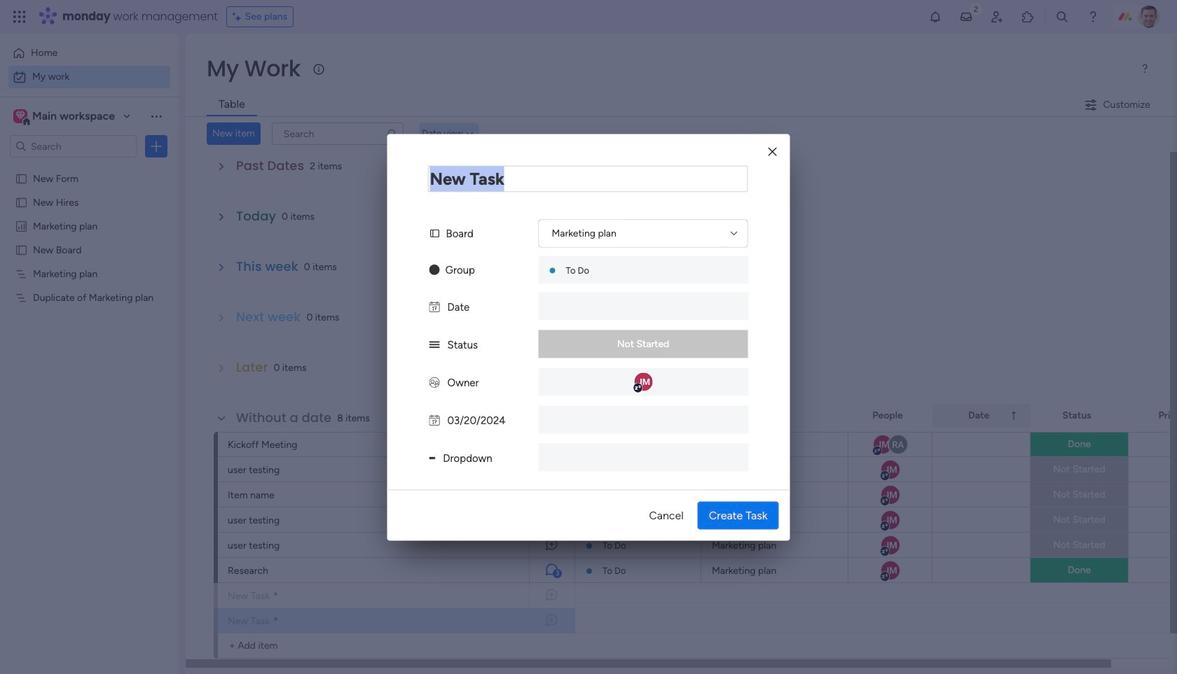 Task type: locate. For each thing, give the bounding box(es) containing it.
Search in workspace field
[[29, 138, 117, 155]]

1 vertical spatial public board image
[[15, 243, 28, 256]]

1 dapulse date column image from the top
[[429, 301, 440, 313]]

2 image
[[970, 1, 982, 16]]

public board image down public dashboard "icon"
[[15, 243, 28, 256]]

0 vertical spatial dapulse date column image
[[429, 301, 440, 313]]

dapulse date column image
[[429, 301, 440, 313], [429, 414, 440, 427]]

terry turtle image
[[1138, 6, 1160, 28]]

2 vertical spatial option
[[0, 166, 179, 169]]

Filter dashboard by text search field
[[272, 123, 403, 145]]

2 column header from the left
[[701, 404, 849, 428]]

2 public board image from the top
[[15, 243, 28, 256]]

workspace image
[[13, 109, 27, 124]]

dialog
[[387, 134, 790, 541]]

invite members image
[[990, 10, 1004, 24]]

v2 dropdown column image
[[429, 452, 435, 465]]

sort image
[[1009, 411, 1020, 422]]

option
[[8, 42, 170, 64], [8, 66, 170, 88], [0, 166, 179, 169]]

workspace selection element
[[13, 108, 117, 126]]

column header
[[575, 404, 701, 428], [701, 404, 849, 428], [933, 404, 1031, 428]]

update feed image
[[959, 10, 973, 24]]

public board image
[[15, 196, 28, 209]]

list box
[[0, 164, 179, 499]]

dapulse date column image down v2 multiple person column icon
[[429, 414, 440, 427]]

None field
[[428, 165, 748, 192]]

public board image up public board icon
[[15, 172, 28, 185]]

1 vertical spatial dapulse date column image
[[429, 414, 440, 427]]

None search field
[[272, 123, 403, 145]]

public board image
[[15, 172, 28, 185], [15, 243, 28, 256]]

dapulse date column image down the v2 sun icon
[[429, 301, 440, 313]]

0 vertical spatial public board image
[[15, 172, 28, 185]]

public dashboard image
[[15, 219, 28, 233]]

tab
[[207, 94, 257, 116]]



Task type: vqa. For each thing, say whether or not it's contained in the screenshot.
add view image
no



Task type: describe. For each thing, give the bounding box(es) containing it.
v2 status image
[[429, 338, 440, 351]]

0 vertical spatial option
[[8, 42, 170, 64]]

v2 multiple person column image
[[429, 376, 440, 389]]

close image
[[768, 147, 777, 157]]

see plans image
[[232, 9, 245, 25]]

select product image
[[13, 10, 27, 24]]

1 public board image from the top
[[15, 172, 28, 185]]

monday marketplace image
[[1021, 10, 1035, 24]]

1 column header from the left
[[575, 404, 701, 428]]

1 vertical spatial option
[[8, 66, 170, 88]]

help image
[[1086, 10, 1100, 24]]

notifications image
[[928, 10, 942, 24]]

search everything image
[[1055, 10, 1069, 24]]

workspace image
[[16, 109, 25, 124]]

2 dapulse date column image from the top
[[429, 414, 440, 427]]

search image
[[387, 128, 398, 139]]

v2 sun image
[[429, 263, 440, 276]]

3 column header from the left
[[933, 404, 1031, 428]]



